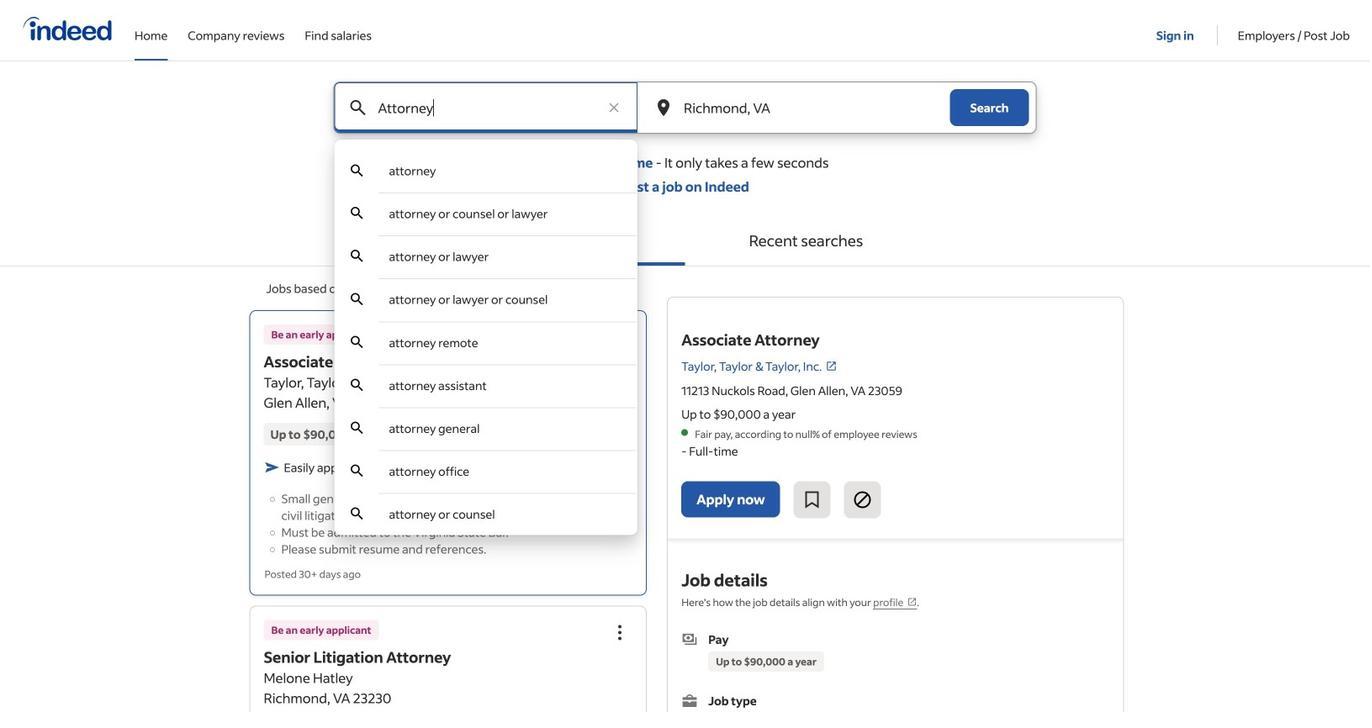 Task type: locate. For each thing, give the bounding box(es) containing it.
Edit location text field
[[681, 82, 917, 133]]

taylor, taylor & taylor, inc. (opens in a new tab) image
[[826, 360, 837, 372]]

main content
[[0, 82, 1371, 713]]

clear what input image
[[606, 99, 623, 116]]

None search field
[[320, 82, 1050, 536]]

tab list
[[0, 215, 1371, 267]]

group
[[602, 319, 639, 356]]



Task type: vqa. For each thing, say whether or not it's contained in the screenshot.
first Active from the top
no



Task type: describe. For each thing, give the bounding box(es) containing it.
job actions for senior litigation attorney is collapsed image
[[610, 623, 630, 643]]

search: Job title, keywords, or company text field
[[375, 82, 597, 133]]

not interested image
[[853, 490, 873, 510]]

job preferences (opens in a new window) image
[[907, 597, 917, 607]]

search suggestions list box
[[334, 150, 638, 536]]

save this job image
[[802, 490, 823, 510]]



